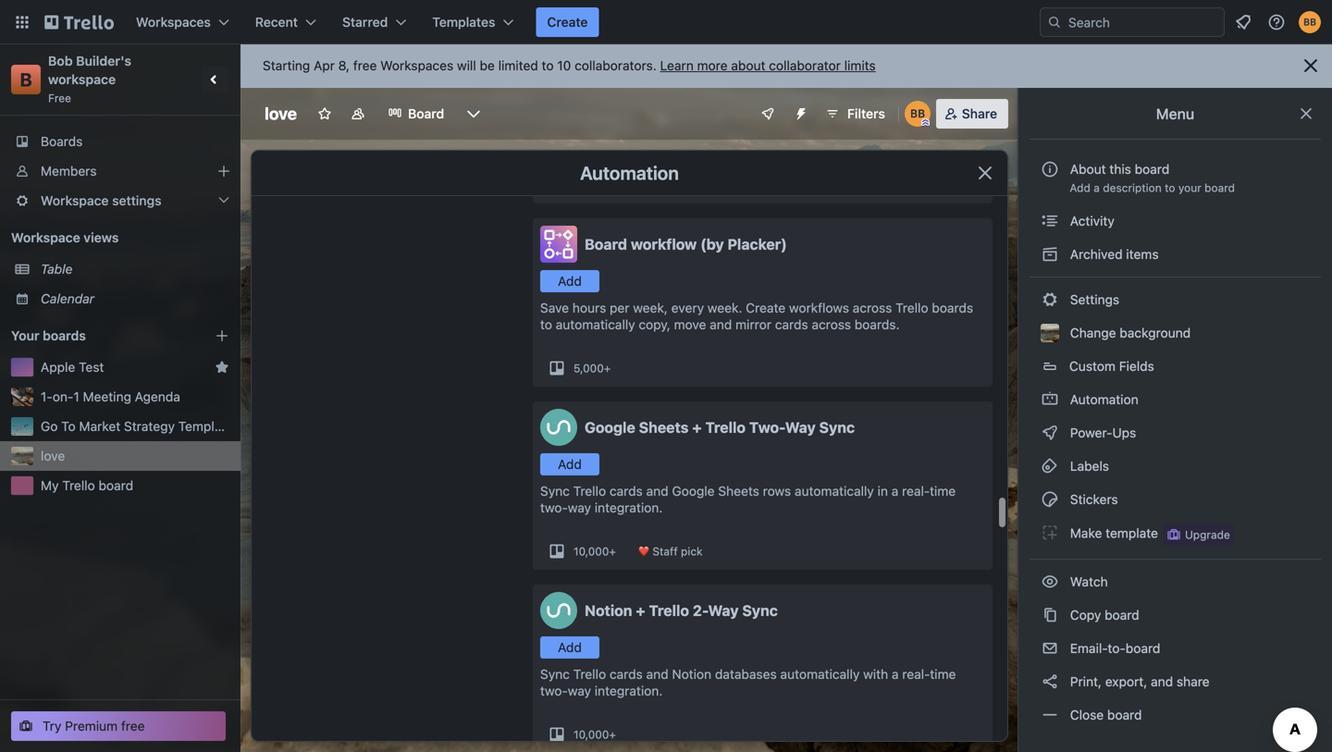 Task type: locate. For each thing, give the bounding box(es) containing it.
0 vertical spatial 10,000
[[574, 545, 609, 558]]

way up databases
[[708, 602, 739, 619]]

sm image left email-
[[1041, 639, 1059, 658]]

create up mirror
[[746, 300, 786, 315]]

watch link
[[1030, 567, 1321, 597]]

1 vertical spatial board
[[585, 235, 627, 253]]

background
[[1120, 325, 1191, 340]]

board up to-
[[1105, 607, 1140, 623]]

3 sm image from the top
[[1041, 639, 1059, 658]]

1 horizontal spatial automation
[[1067, 392, 1139, 407]]

2 two- from the top
[[540, 683, 568, 699]]

board left workflow
[[585, 235, 627, 253]]

1 vertical spatial way
[[568, 683, 591, 699]]

2 vertical spatial cards
[[610, 667, 643, 682]]

love up my
[[41, 448, 65, 464]]

1 vertical spatial boards
[[43, 328, 86, 343]]

1 vertical spatial sm image
[[1041, 606, 1059, 625]]

0 vertical spatial free
[[353, 58, 377, 73]]

notion
[[585, 602, 632, 619], [672, 667, 712, 682]]

across up 'boards.'
[[853, 300, 892, 315]]

0 horizontal spatial create
[[547, 14, 588, 30]]

integration.
[[595, 500, 663, 515], [595, 683, 663, 699]]

0 vertical spatial add button
[[540, 270, 600, 292]]

this
[[1110, 161, 1131, 177]]

1 vertical spatial free
[[121, 718, 145, 734]]

workspace
[[41, 193, 109, 208], [11, 230, 80, 245]]

board inside my trello board link
[[99, 478, 133, 493]]

5,000
[[574, 362, 604, 375]]

make template
[[1067, 526, 1158, 541]]

0 vertical spatial two-
[[540, 500, 568, 515]]

print,
[[1070, 674, 1102, 689]]

0 vertical spatial automatically
[[556, 317, 635, 332]]

and up 'staff'
[[646, 483, 669, 499]]

0 horizontal spatial free
[[121, 718, 145, 734]]

6 sm image from the top
[[1041, 457, 1059, 476]]

change background link
[[1030, 318, 1321, 348]]

cards down workflows
[[775, 317, 808, 332]]

and down week.
[[710, 317, 732, 332]]

0 vertical spatial create
[[547, 14, 588, 30]]

settings
[[1067, 292, 1120, 307]]

1 vertical spatial sheets
[[718, 483, 759, 499]]

2 time from the top
[[930, 667, 956, 682]]

automatically down hours
[[556, 317, 635, 332]]

add button for board
[[540, 270, 600, 292]]

free right the 8, on the top
[[353, 58, 377, 73]]

sm image left copy
[[1041, 606, 1059, 625]]

time
[[930, 483, 956, 499], [930, 667, 956, 682]]

two- inside sync trello cards and google sheets rows automatically in a real-time two-way integration.
[[540, 500, 568, 515]]

7 sm image from the top
[[1041, 490, 1059, 509]]

sm image for labels
[[1041, 457, 1059, 476]]

sync
[[819, 419, 855, 436], [540, 483, 570, 499], [742, 602, 778, 619], [540, 667, 570, 682]]

board
[[408, 106, 444, 121], [585, 235, 627, 253]]

1 vertical spatial integration.
[[595, 683, 663, 699]]

boards.
[[855, 317, 900, 332]]

go to market strategy template link
[[41, 417, 233, 436]]

board down love link
[[99, 478, 133, 493]]

workspaces inside dropdown button
[[136, 14, 211, 30]]

archived items link
[[1030, 240, 1321, 269]]

real- right with at the right bottom of page
[[902, 667, 930, 682]]

a right in on the bottom
[[892, 483, 899, 499]]

stickers link
[[1030, 485, 1321, 514]]

and down "notion + trello 2-way sync"
[[646, 667, 669, 682]]

way inside sync trello cards and google sheets rows automatically in a real-time two-way integration.
[[568, 500, 591, 515]]

and inside save hours per week, every week. create workflows across trello boards to automatically copy, move and mirror cards across boards.
[[710, 317, 732, 332]]

google
[[585, 419, 635, 436], [672, 483, 715, 499]]

sm image inside stickers link
[[1041, 490, 1059, 509]]

sm image for watch
[[1041, 573, 1059, 591]]

add
[[1070, 181, 1091, 194], [558, 273, 582, 289], [558, 457, 582, 472], [558, 640, 582, 655]]

1 vertical spatial time
[[930, 667, 956, 682]]

apple test link
[[41, 358, 207, 377]]

activity
[[1067, 213, 1115, 229]]

power ups image
[[760, 106, 775, 121]]

fields
[[1119, 359, 1154, 374]]

sm image inside "print, export, and share" link
[[1041, 673, 1059, 691]]

rows
[[763, 483, 791, 499]]

4 sm image from the top
[[1041, 390, 1059, 409]]

apr
[[314, 58, 335, 73]]

0 vertical spatial love
[[265, 104, 297, 124]]

week,
[[633, 300, 668, 315]]

automation image
[[786, 99, 812, 125]]

sm image for power-ups
[[1041, 424, 1059, 442]]

board right your
[[1205, 181, 1235, 194]]

way up rows
[[785, 419, 816, 436]]

table link
[[41, 260, 229, 278]]

google sheets + trello two-way sync
[[585, 419, 855, 436]]

0 vertical spatial bob builder (bobbuilder40) image
[[1299, 11, 1321, 33]]

1 horizontal spatial create
[[746, 300, 786, 315]]

sm image for print, export, and share
[[1041, 673, 1059, 691]]

starred button
[[331, 7, 418, 37]]

email-to-board link
[[1030, 634, 1321, 663]]

0 vertical spatial workspace
[[41, 193, 109, 208]]

board up the "description"
[[1135, 161, 1170, 177]]

1 sm image from the top
[[1041, 212, 1059, 230]]

0 vertical spatial cards
[[775, 317, 808, 332]]

time right with at the right bottom of page
[[930, 667, 956, 682]]

market
[[79, 419, 120, 434]]

power-ups
[[1067, 425, 1140, 440]]

0 vertical spatial board
[[408, 106, 444, 121]]

limits
[[844, 58, 876, 73]]

learn
[[660, 58, 694, 73]]

automation up power-ups
[[1067, 392, 1139, 407]]

1 vertical spatial a
[[892, 483, 899, 499]]

0 vertical spatial sheets
[[639, 419, 689, 436]]

across down workflows
[[812, 317, 851, 332]]

your
[[1179, 181, 1202, 194]]

0 vertical spatial workspaces
[[136, 14, 211, 30]]

sm image for copy board
[[1041, 606, 1059, 625]]

workflows
[[789, 300, 849, 315]]

sm image inside 'watch' link
[[1041, 573, 1059, 591]]

10,000
[[574, 545, 609, 558], [574, 728, 609, 741]]

0 horizontal spatial automation
[[580, 162, 679, 184]]

sm image inside activity link
[[1041, 212, 1059, 230]]

way
[[568, 500, 591, 515], [568, 683, 591, 699]]

board left customize views image
[[408, 106, 444, 121]]

test
[[79, 359, 104, 375]]

trello
[[896, 300, 928, 315], [705, 419, 746, 436], [62, 478, 95, 493], [573, 483, 606, 499], [649, 602, 689, 619], [573, 667, 606, 682]]

1 vertical spatial 10,000 +
[[574, 728, 616, 741]]

add for notion + trello 2-way sync
[[558, 640, 582, 655]]

notion left databases
[[672, 667, 712, 682]]

1 horizontal spatial notion
[[672, 667, 712, 682]]

bob builder (bobbuilder40) image right open information menu image
[[1299, 11, 1321, 33]]

1 vertical spatial two-
[[540, 683, 568, 699]]

8 sm image from the top
[[1041, 573, 1059, 591]]

and
[[710, 317, 732, 332], [646, 483, 669, 499], [646, 667, 669, 682], [1151, 674, 1173, 689]]

1 vertical spatial cards
[[610, 483, 643, 499]]

cards down "notion + trello 2-way sync"
[[610, 667, 643, 682]]

workspaces up board link
[[380, 58, 454, 73]]

print, export, and share link
[[1030, 667, 1321, 697]]

free right premium
[[121, 718, 145, 734]]

0 horizontal spatial way
[[708, 602, 739, 619]]

workspace visible image
[[351, 106, 366, 121]]

trello inside sync trello cards and google sheets rows automatically in a real-time two-way integration.
[[573, 483, 606, 499]]

0 vertical spatial 10,000 +
[[574, 545, 616, 558]]

to-
[[1108, 641, 1126, 656]]

notion left 2-
[[585, 602, 632, 619]]

0 horizontal spatial boards
[[43, 328, 86, 343]]

sm image for make template
[[1041, 524, 1059, 542]]

1 vertical spatial love
[[41, 448, 65, 464]]

save hours per week, every week. create workflows across trello boards to automatically copy, move and mirror cards across boards.
[[540, 300, 973, 332]]

sm image inside power-ups link
[[1041, 424, 1059, 442]]

0 vertical spatial to
[[542, 58, 554, 73]]

real- inside sync trello cards and google sheets rows automatically in a real-time two-way integration.
[[902, 483, 930, 499]]

integration. inside sync trello cards and google sheets rows automatically in a real-time two-way integration.
[[595, 500, 663, 515]]

sm image inside the automation link
[[1041, 390, 1059, 409]]

sm image inside copy board link
[[1041, 606, 1059, 625]]

real- right in on the bottom
[[902, 483, 930, 499]]

2-
[[693, 602, 708, 619]]

1 vertical spatial automatically
[[795, 483, 874, 499]]

bob builder's workspace link
[[48, 53, 135, 87]]

print, export, and share
[[1067, 674, 1210, 689]]

a inside about this board add a description to your board
[[1094, 181, 1100, 194]]

time inside the "sync trello cards and notion databases automatically with a real-time two-way integration."
[[930, 667, 956, 682]]

google down 5,000 +
[[585, 419, 635, 436]]

workspaces
[[136, 14, 211, 30], [380, 58, 454, 73]]

2 sm image from the top
[[1041, 606, 1059, 625]]

automation up workflow
[[580, 162, 679, 184]]

1 vertical spatial real-
[[902, 667, 930, 682]]

automation link
[[1030, 385, 1321, 414]]

1 horizontal spatial love
[[265, 104, 297, 124]]

a inside sync trello cards and google sheets rows automatically in a real-time two-way integration.
[[892, 483, 899, 499]]

share
[[962, 106, 997, 121]]

strategy
[[124, 419, 175, 434]]

workspace views
[[11, 230, 119, 245]]

10 sm image from the top
[[1041, 706, 1059, 724]]

1 horizontal spatial free
[[353, 58, 377, 73]]

sync inside the "sync trello cards and notion databases automatically with a real-time two-way integration."
[[540, 667, 570, 682]]

2 vertical spatial add button
[[540, 637, 600, 659]]

1 horizontal spatial board
[[585, 235, 627, 253]]

1 10,000 + from the top
[[574, 545, 616, 558]]

in
[[878, 483, 888, 499]]

change
[[1070, 325, 1116, 340]]

1 horizontal spatial bob builder (bobbuilder40) image
[[1299, 11, 1321, 33]]

❤️ staff pick
[[638, 545, 703, 558]]

sm image inside labels link
[[1041, 457, 1059, 476]]

workspace navigation collapse icon image
[[202, 67, 228, 93]]

3 add button from the top
[[540, 637, 600, 659]]

sync inside sync trello cards and google sheets rows automatically in a real-time two-way integration.
[[540, 483, 570, 499]]

2 real- from the top
[[902, 667, 930, 682]]

2 sm image from the top
[[1041, 245, 1059, 264]]

upgrade button
[[1163, 524, 1234, 546]]

0 horizontal spatial notion
[[585, 602, 632, 619]]

9 sm image from the top
[[1041, 673, 1059, 691]]

bob builder (bobbuilder40) image right filters
[[905, 101, 931, 127]]

2 vertical spatial automatically
[[780, 667, 860, 682]]

items
[[1126, 247, 1159, 262]]

to left 10
[[542, 58, 554, 73]]

trello inside the "sync trello cards and notion databases automatically with a real-time two-way integration."
[[573, 667, 606, 682]]

sm image for activity
[[1041, 212, 1059, 230]]

0 vertical spatial real-
[[902, 483, 930, 499]]

sm image inside close board link
[[1041, 706, 1059, 724]]

this member is an admin of this board. image
[[921, 118, 930, 127]]

on-
[[53, 389, 73, 404]]

1 horizontal spatial workspaces
[[380, 58, 454, 73]]

1 horizontal spatial way
[[785, 419, 816, 436]]

description
[[1103, 181, 1162, 194]]

love left star or unstar board "image" on the left top
[[265, 104, 297, 124]]

create up starting apr 8, free workspaces will be limited to 10 collaborators. learn more about collaborator limits
[[547, 14, 588, 30]]

copy board
[[1067, 607, 1140, 623]]

star or unstar board image
[[317, 106, 332, 121]]

a right with at the right bottom of page
[[892, 667, 899, 682]]

2 vertical spatial a
[[892, 667, 899, 682]]

way inside the "sync trello cards and notion databases automatically with a real-time two-way integration."
[[568, 683, 591, 699]]

google up 'pick'
[[672, 483, 715, 499]]

2 add button from the top
[[540, 453, 600, 476]]

settings
[[112, 193, 161, 208]]

1 vertical spatial across
[[812, 317, 851, 332]]

1 vertical spatial 10,000
[[574, 728, 609, 741]]

to left your
[[1165, 181, 1175, 194]]

sm image left make
[[1041, 524, 1059, 542]]

2 way from the top
[[568, 683, 591, 699]]

builder's
[[76, 53, 131, 68]]

back to home image
[[44, 7, 114, 37]]

add for google sheets + trello two-way sync
[[558, 457, 582, 472]]

0 vertical spatial notion
[[585, 602, 632, 619]]

sheets
[[639, 419, 689, 436], [718, 483, 759, 499]]

1 vertical spatial create
[[746, 300, 786, 315]]

8,
[[338, 58, 350, 73]]

templates button
[[421, 7, 525, 37]]

0 vertical spatial a
[[1094, 181, 1100, 194]]

2 vertical spatial to
[[540, 317, 552, 332]]

cards for google sheets + trello two-way sync
[[610, 483, 643, 499]]

open information menu image
[[1268, 13, 1286, 31]]

automation
[[580, 162, 679, 184], [1067, 392, 1139, 407]]

0 vertical spatial boards
[[932, 300, 973, 315]]

sm image inside archived items link
[[1041, 245, 1059, 264]]

bob builder (bobbuilder40) image
[[1299, 11, 1321, 33], [905, 101, 931, 127]]

1 vertical spatial bob builder (bobbuilder40) image
[[905, 101, 931, 127]]

about this board add a description to your board
[[1070, 161, 1235, 194]]

databases
[[715, 667, 777, 682]]

1 sm image from the top
[[1041, 524, 1059, 542]]

time inside sync trello cards and google sheets rows automatically in a real-time two-way integration.
[[930, 483, 956, 499]]

custom fields button
[[1030, 352, 1321, 381]]

cards inside sync trello cards and google sheets rows automatically in a real-time two-way integration.
[[610, 483, 643, 499]]

add button for google
[[540, 453, 600, 476]]

your
[[11, 328, 39, 343]]

to down save
[[540, 317, 552, 332]]

board down export,
[[1107, 707, 1142, 723]]

a down about
[[1094, 181, 1100, 194]]

1 vertical spatial to
[[1165, 181, 1175, 194]]

0 horizontal spatial google
[[585, 419, 635, 436]]

0 vertical spatial sm image
[[1041, 524, 1059, 542]]

1 vertical spatial add button
[[540, 453, 600, 476]]

time right in on the bottom
[[930, 483, 956, 499]]

board inside email-to-board "link"
[[1126, 641, 1161, 656]]

automatically left in on the bottom
[[795, 483, 874, 499]]

cards up "❤️"
[[610, 483, 643, 499]]

0 vertical spatial way
[[568, 500, 591, 515]]

2 10,000 from the top
[[574, 728, 609, 741]]

sm image inside email-to-board "link"
[[1041, 639, 1059, 658]]

trello inside my trello board link
[[62, 478, 95, 493]]

a inside the "sync trello cards and notion databases automatically with a real-time two-way integration."
[[892, 667, 899, 682]]

1 time from the top
[[930, 483, 956, 499]]

1 horizontal spatial boards
[[932, 300, 973, 315]]

1 real- from the top
[[902, 483, 930, 499]]

sm image inside settings link
[[1041, 291, 1059, 309]]

real-
[[902, 483, 930, 499], [902, 667, 930, 682]]

1 horizontal spatial across
[[853, 300, 892, 315]]

1 vertical spatial google
[[672, 483, 715, 499]]

workspace inside workspace settings popup button
[[41, 193, 109, 208]]

custom
[[1070, 359, 1116, 374]]

your boards with 5 items element
[[11, 325, 187, 347]]

0 horizontal spatial love
[[41, 448, 65, 464]]

members link
[[0, 156, 241, 186]]

add inside about this board add a description to your board
[[1070, 181, 1091, 194]]

sm image
[[1041, 524, 1059, 542], [1041, 606, 1059, 625], [1041, 639, 1059, 658]]

1 horizontal spatial google
[[672, 483, 715, 499]]

power-
[[1070, 425, 1113, 440]]

1 vertical spatial notion
[[672, 667, 712, 682]]

1 way from the top
[[568, 500, 591, 515]]

agenda
[[135, 389, 180, 404]]

hours
[[573, 300, 606, 315]]

love link
[[41, 447, 229, 465]]

automatically left with at the right bottom of page
[[780, 667, 860, 682]]

1 vertical spatial workspace
[[11, 230, 80, 245]]

sm image
[[1041, 212, 1059, 230], [1041, 245, 1059, 264], [1041, 291, 1059, 309], [1041, 390, 1059, 409], [1041, 424, 1059, 442], [1041, 457, 1059, 476], [1041, 490, 1059, 509], [1041, 573, 1059, 591], [1041, 673, 1059, 691], [1041, 706, 1059, 724]]

0 horizontal spatial workspaces
[[136, 14, 211, 30]]

5 sm image from the top
[[1041, 424, 1059, 442]]

board up print, export, and share on the bottom right of the page
[[1126, 641, 1161, 656]]

0 vertical spatial time
[[930, 483, 956, 499]]

1 vertical spatial automation
[[1067, 392, 1139, 407]]

1 two- from the top
[[540, 500, 568, 515]]

2 integration. from the top
[[595, 683, 663, 699]]

primary element
[[0, 0, 1332, 44]]

workspaces up workspace navigation collapse icon
[[136, 14, 211, 30]]

3 sm image from the top
[[1041, 291, 1059, 309]]

workspace up table
[[11, 230, 80, 245]]

0 vertical spatial integration.
[[595, 500, 663, 515]]

starred icon image
[[215, 360, 229, 375]]

1 horizontal spatial sheets
[[718, 483, 759, 499]]

automatically inside the "sync trello cards and notion databases automatically with a real-time two-way integration."
[[780, 667, 860, 682]]

0 vertical spatial way
[[785, 419, 816, 436]]

board for board
[[408, 106, 444, 121]]

sm image for settings
[[1041, 291, 1059, 309]]

1 integration. from the top
[[595, 500, 663, 515]]

cards inside the "sync trello cards and notion databases automatically with a real-time two-way integration."
[[610, 667, 643, 682]]

2 vertical spatial sm image
[[1041, 639, 1059, 658]]

cards inside save hours per week, every week. create workflows across trello boards to automatically copy, move and mirror cards across boards.
[[775, 317, 808, 332]]

premium
[[65, 718, 118, 734]]

1 add button from the top
[[540, 270, 600, 292]]

two- inside the "sync trello cards and notion databases automatically with a real-time two-way integration."
[[540, 683, 568, 699]]

0 horizontal spatial board
[[408, 106, 444, 121]]

workspace down members
[[41, 193, 109, 208]]



Task type: describe. For each thing, give the bounding box(es) containing it.
calendar link
[[41, 290, 229, 308]]

starting
[[263, 58, 310, 73]]

sm image for email-to-board
[[1041, 639, 1059, 658]]

free
[[48, 92, 71, 105]]

will
[[457, 58, 476, 73]]

try premium free button
[[11, 711, 226, 741]]

google inside sync trello cards and google sheets rows automatically in a real-time two-way integration.
[[672, 483, 715, 499]]

with
[[863, 667, 888, 682]]

two-
[[749, 419, 785, 436]]

0 horizontal spatial across
[[812, 317, 851, 332]]

❤️
[[638, 545, 649, 558]]

menu
[[1156, 105, 1195, 123]]

recent
[[255, 14, 298, 30]]

integration. inside the "sync trello cards and notion databases automatically with a real-time two-way integration."
[[595, 683, 663, 699]]

to inside about this board add a description to your board
[[1165, 181, 1175, 194]]

sync trello cards and google sheets rows automatically in a real-time two-way integration.
[[540, 483, 956, 515]]

1-on-1 meeting agenda link
[[41, 388, 229, 406]]

sm image for automation
[[1041, 390, 1059, 409]]

create inside button
[[547, 14, 588, 30]]

about
[[731, 58, 766, 73]]

sm image for stickers
[[1041, 490, 1059, 509]]

customize views image
[[465, 105, 483, 123]]

more
[[697, 58, 728, 73]]

bob
[[48, 53, 73, 68]]

add for board workflow (by placker)
[[558, 273, 582, 289]]

templates
[[432, 14, 495, 30]]

per
[[610, 300, 630, 315]]

add board image
[[215, 328, 229, 343]]

search image
[[1047, 15, 1062, 30]]

table
[[41, 261, 73, 277]]

filters
[[847, 106, 885, 121]]

close board link
[[1030, 700, 1321, 730]]

to
[[61, 419, 76, 434]]

(by
[[700, 235, 724, 253]]

2 10,000 + from the top
[[574, 728, 616, 741]]

every
[[671, 300, 704, 315]]

1 vertical spatial way
[[708, 602, 739, 619]]

0 horizontal spatial bob builder (bobbuilder40) image
[[905, 101, 931, 127]]

copy board link
[[1030, 600, 1321, 630]]

your boards
[[11, 328, 86, 343]]

watch
[[1067, 574, 1112, 589]]

make
[[1070, 526, 1102, 541]]

boards inside save hours per week, every week. create workflows across trello boards to automatically copy, move and mirror cards across boards.
[[932, 300, 973, 315]]

Board name text field
[[255, 99, 306, 129]]

filters button
[[820, 99, 891, 129]]

starting apr 8, free workspaces will be limited to 10 collaborators. learn more about collaborator limits
[[263, 58, 876, 73]]

meeting
[[83, 389, 131, 404]]

board inside copy board link
[[1105, 607, 1140, 623]]

workspace settings button
[[0, 186, 241, 216]]

workspace settings
[[41, 193, 161, 208]]

love inside love link
[[41, 448, 65, 464]]

my trello board link
[[41, 476, 229, 495]]

cards for notion + trello 2-way sync
[[610, 667, 643, 682]]

trello inside save hours per week, every week. create workflows across trello boards to automatically copy, move and mirror cards across boards.
[[896, 300, 928, 315]]

create inside save hours per week, every week. create workflows across trello boards to automatically copy, move and mirror cards across boards.
[[746, 300, 786, 315]]

copy
[[1070, 607, 1101, 623]]

ups
[[1113, 425, 1136, 440]]

members
[[41, 163, 97, 179]]

mirror
[[736, 317, 772, 332]]

0 notifications image
[[1232, 11, 1255, 33]]

to inside save hours per week, every week. create workflows across trello boards to automatically copy, move and mirror cards across boards.
[[540, 317, 552, 332]]

create button
[[536, 7, 599, 37]]

10
[[557, 58, 571, 73]]

settings link
[[1030, 285, 1321, 315]]

change background
[[1067, 325, 1191, 340]]

upgrade
[[1185, 528, 1230, 541]]

labels link
[[1030, 451, 1321, 481]]

add button for notion
[[540, 637, 600, 659]]

boards
[[41, 134, 83, 149]]

b
[[20, 68, 32, 90]]

and left the share
[[1151, 674, 1173, 689]]

placker)
[[728, 235, 787, 253]]

b link
[[11, 65, 41, 94]]

go
[[41, 419, 58, 434]]

sm image for close board
[[1041, 706, 1059, 724]]

custom fields
[[1070, 359, 1154, 374]]

0 horizontal spatial sheets
[[639, 419, 689, 436]]

views
[[83, 230, 119, 245]]

go to market strategy template
[[41, 419, 233, 434]]

workspace for workspace settings
[[41, 193, 109, 208]]

bob builder (bobbuilder40) image inside primary element
[[1299, 11, 1321, 33]]

1
[[73, 389, 79, 404]]

workflow
[[631, 235, 697, 253]]

real- inside the "sync trello cards and notion databases automatically with a real-time two-way integration."
[[902, 667, 930, 682]]

Search field
[[1062, 8, 1224, 36]]

0 vertical spatial google
[[585, 419, 635, 436]]

copy,
[[639, 317, 671, 332]]

boards link
[[0, 127, 241, 156]]

email-to-board
[[1067, 641, 1161, 656]]

and inside the "sync trello cards and notion databases automatically with a real-time two-way integration."
[[646, 667, 669, 682]]

sheets inside sync trello cards and google sheets rows automatically in a real-time two-way integration.
[[718, 483, 759, 499]]

archived items
[[1067, 247, 1159, 262]]

week.
[[708, 300, 742, 315]]

1-on-1 meeting agenda
[[41, 389, 180, 404]]

template
[[178, 419, 233, 434]]

my
[[41, 478, 59, 493]]

bob builder's workspace free
[[48, 53, 135, 105]]

sm image for archived items
[[1041, 245, 1059, 264]]

1 vertical spatial workspaces
[[380, 58, 454, 73]]

notion inside the "sync trello cards and notion databases automatically with a real-time two-way integration."
[[672, 667, 712, 682]]

1 10,000 from the top
[[574, 545, 609, 558]]

board inside close board link
[[1107, 707, 1142, 723]]

love inside board name text field
[[265, 104, 297, 124]]

board for board workflow (by placker)
[[585, 235, 627, 253]]

automatically inside save hours per week, every week. create workflows across trello boards to automatically copy, move and mirror cards across boards.
[[556, 317, 635, 332]]

activity link
[[1030, 206, 1321, 236]]

0 vertical spatial automation
[[580, 162, 679, 184]]

calendar
[[41, 291, 94, 306]]

and inside sync trello cards and google sheets rows automatically in a real-time two-way integration.
[[646, 483, 669, 499]]

0 vertical spatial across
[[853, 300, 892, 315]]

automatically inside sync trello cards and google sheets rows automatically in a real-time two-way integration.
[[795, 483, 874, 499]]

close
[[1070, 707, 1104, 723]]

try
[[43, 718, 61, 734]]

collaborator
[[769, 58, 841, 73]]

free inside button
[[121, 718, 145, 734]]

workspace for workspace views
[[11, 230, 80, 245]]

about
[[1070, 161, 1106, 177]]

5,000 +
[[574, 362, 611, 375]]



Task type: vqa. For each thing, say whether or not it's contained in the screenshot.
Notion to the right
yes



